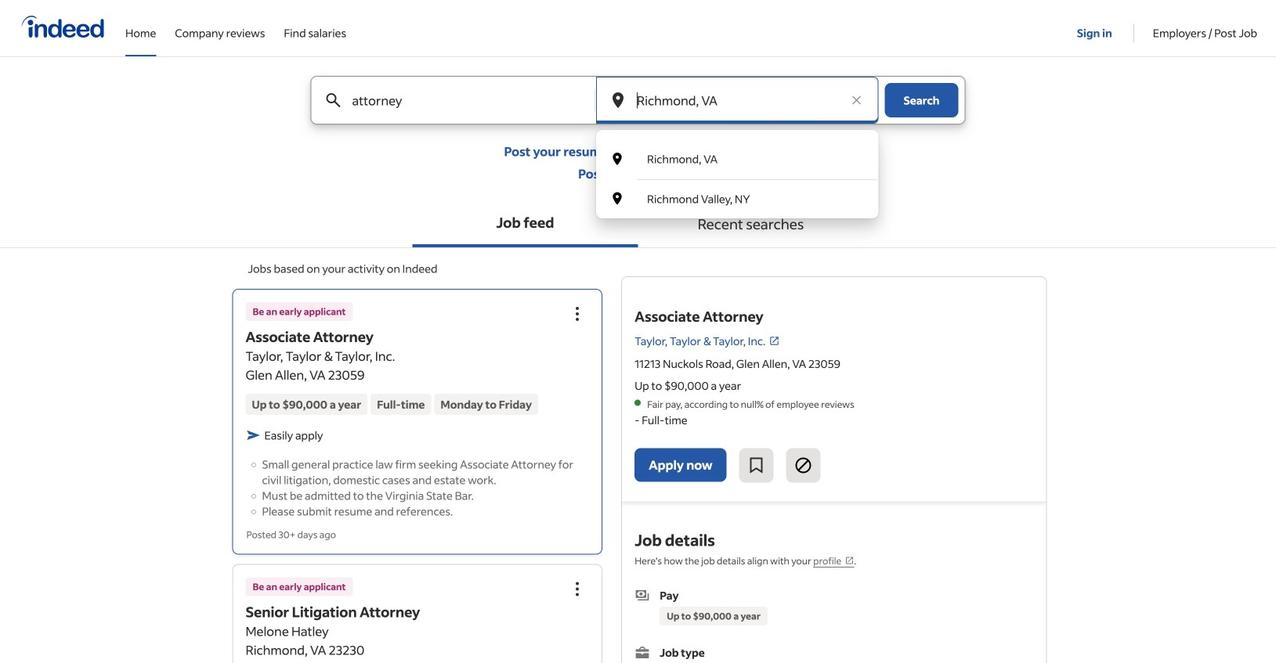 Task type: vqa. For each thing, say whether or not it's contained in the screenshot.
leftmost missing qualification image
no



Task type: describe. For each thing, give the bounding box(es) containing it.
taylor, taylor & taylor, inc. (opens in a new tab) image
[[769, 336, 780, 347]]

job preferences (opens in a new window) image
[[845, 556, 854, 566]]

search suggestions list box
[[596, 139, 879, 219]]

job actions for associate attorney is collapsed image
[[568, 305, 587, 324]]

Edit location text field
[[634, 77, 841, 124]]



Task type: locate. For each thing, give the bounding box(es) containing it.
None search field
[[298, 76, 978, 219]]

job actions for senior litigation attorney is collapsed image
[[568, 580, 587, 599]]

save this job image
[[747, 456, 766, 475]]

not interested image
[[794, 456, 813, 475]]

tab list
[[0, 201, 1277, 248]]

search: Job title, keywords, or company text field
[[349, 77, 569, 124]]

clear location input image
[[849, 92, 865, 108]]

main content
[[0, 76, 1277, 664]]



